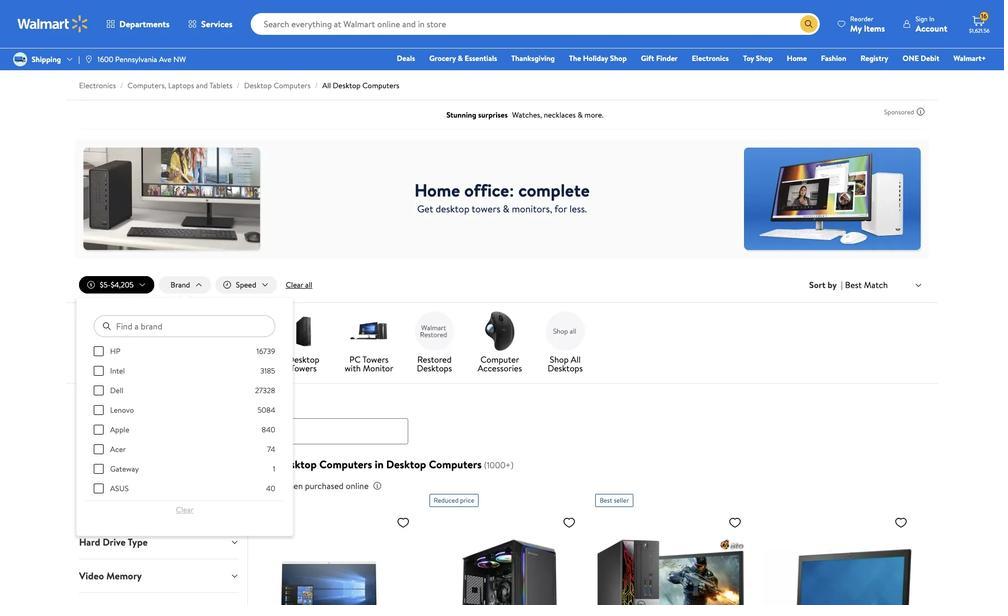 Task type: locate. For each thing, give the bounding box(es) containing it.
0 vertical spatial |
[[78, 54, 80, 65]]

0 vertical spatial all
[[322, 80, 331, 91]]

and
[[196, 80, 208, 91]]

0 horizontal spatial deals
[[97, 363, 118, 375]]

by
[[828, 279, 837, 291]]

clear up hard drive type tab
[[176, 505, 194, 516]]

home for home
[[787, 53, 807, 64]]

video memory
[[79, 570, 142, 584]]

0 horizontal spatial |
[[78, 54, 80, 65]]

pc towers with monitor image
[[350, 312, 389, 351]]

brand
[[171, 280, 190, 291]]

home inside home office: complete get desktop towers & monitors, for less.
[[415, 178, 460, 202]]

clear for clear
[[176, 505, 194, 516]]

all-in-one desktops link
[[210, 312, 267, 375]]

tab up the hard drive type dropdown button
[[70, 493, 248, 526]]

1 horizontal spatial deals
[[397, 53, 415, 64]]

clear button
[[94, 502, 276, 519]]

speed button
[[215, 277, 277, 294]]

 image
[[84, 55, 93, 64]]

0 horizontal spatial desktops
[[221, 363, 256, 375]]

electronics / computers, laptops and tablets / desktop computers / all desktop computers
[[79, 80, 400, 91]]

3 / from the left
[[315, 80, 318, 91]]

all inside shop all desktops
[[571, 354, 581, 366]]

debit
[[921, 53, 940, 64]]

1 tab from the top
[[70, 425, 248, 458]]

1 vertical spatial home
[[415, 178, 460, 202]]

1 horizontal spatial electronics
[[692, 53, 729, 64]]

best
[[846, 279, 862, 291], [600, 496, 613, 505]]

services button
[[179, 11, 242, 37]]

0 vertical spatial electronics
[[692, 53, 729, 64]]

towers right 3185
[[291, 363, 317, 375]]

hard
[[79, 536, 100, 550]]

best inside best match popup button
[[846, 279, 862, 291]]

deals down hp
[[97, 363, 118, 375]]

walmart image
[[17, 15, 88, 33]]

2 horizontal spatial all
[[571, 354, 581, 366]]

group
[[94, 346, 276, 606]]

3 desktops from the left
[[548, 363, 583, 375]]

walmart+ link
[[949, 52, 992, 64]]

electronics left toy
[[692, 53, 729, 64]]

best for best match
[[846, 279, 862, 291]]

clear left all
[[286, 280, 304, 291]]

home link
[[782, 52, 812, 64]]

memory
[[106, 570, 142, 584]]

tab
[[70, 425, 248, 458], [70, 459, 248, 492], [70, 493, 248, 526], [70, 594, 248, 606]]

desktop computers link
[[244, 80, 311, 91]]

asus
[[110, 484, 129, 495]]

1 horizontal spatial best
[[846, 279, 862, 291]]

all down 74
[[261, 457, 274, 472]]

home office: complete image
[[75, 139, 930, 259]]

1 desktops from the left
[[221, 363, 256, 375]]

desktop towers image
[[284, 312, 323, 351]]

gift finder
[[641, 53, 678, 64]]

with
[[345, 363, 361, 375]]

hp 22 all-in-one, 21.5" fhd display, intel celeron g4900t, 1tb hdd, 4gb ram, windows 10, white image
[[264, 512, 414, 606]]

0 vertical spatial clear
[[286, 280, 304, 291]]

computers, laptops and tablets link
[[128, 80, 233, 91]]

tab down video memory tab
[[70, 594, 248, 606]]

towers inside pc towers with monitor
[[363, 354, 389, 366]]

& right grocery
[[458, 53, 463, 64]]

my
[[851, 22, 862, 34]]

2 desktops from the left
[[417, 363, 452, 375]]

0 vertical spatial electronics link
[[687, 52, 734, 64]]

all-in-one desktops image
[[219, 312, 258, 351]]

sort and filter section element
[[66, 268, 939, 303]]

all down shop all desktops image
[[571, 354, 581, 366]]

in
[[375, 457, 384, 472]]

/ right desktop computers link
[[315, 80, 318, 91]]

tablets
[[210, 80, 233, 91]]

/
[[120, 80, 123, 91], [237, 80, 240, 91], [315, 80, 318, 91]]

0 horizontal spatial home
[[415, 178, 460, 202]]

clear
[[286, 280, 304, 291], [176, 505, 194, 516]]

/ right tablets
[[237, 80, 240, 91]]

1 horizontal spatial /
[[237, 80, 240, 91]]

price
[[261, 480, 281, 492]]

40
[[266, 484, 276, 495]]

electronics link
[[687, 52, 734, 64], [79, 80, 116, 91]]

items
[[864, 22, 886, 34]]

sign
[[916, 14, 928, 23]]

toy
[[744, 53, 755, 64]]

1600
[[97, 54, 113, 65]]

0 horizontal spatial clear
[[176, 505, 194, 516]]

best match button
[[843, 278, 926, 292]]

0 horizontal spatial /
[[120, 80, 123, 91]]

pennsylvania
[[115, 54, 157, 65]]

4 tab from the top
[[70, 594, 248, 606]]

lenovo
[[110, 405, 134, 416]]

1 vertical spatial clear
[[176, 505, 194, 516]]

towers right pc
[[363, 354, 389, 366]]

electronics
[[692, 53, 729, 64], [79, 80, 116, 91]]

thanksgiving link
[[507, 52, 560, 64]]

0 horizontal spatial electronics
[[79, 80, 116, 91]]

1 vertical spatial electronics
[[79, 80, 116, 91]]

2 horizontal spatial /
[[315, 80, 318, 91]]

clear inside clear button
[[176, 505, 194, 516]]

2 vertical spatial all
[[261, 457, 274, 472]]

1 vertical spatial deals
[[97, 363, 118, 375]]

0 horizontal spatial electronics link
[[79, 80, 116, 91]]

3 tab from the top
[[70, 493, 248, 526]]

clear for clear all
[[286, 280, 304, 291]]

2 horizontal spatial desktops
[[548, 363, 583, 375]]

electronics link left toy
[[687, 52, 734, 64]]

0 horizontal spatial best
[[600, 496, 613, 505]]

1 vertical spatial electronics link
[[79, 80, 116, 91]]

shop right toy
[[756, 53, 773, 64]]

search icon image
[[805, 20, 814, 28]]

 image
[[13, 52, 27, 67]]

5084
[[258, 405, 276, 416]]

1 horizontal spatial home
[[787, 53, 807, 64]]

monitor
[[363, 363, 394, 375]]

computer accessories image
[[481, 312, 520, 351]]

0 horizontal spatial towers
[[291, 363, 317, 375]]

all
[[305, 280, 313, 291]]

towers inside desktop towers
[[291, 363, 317, 375]]

1 vertical spatial best
[[600, 496, 613, 505]]

0 horizontal spatial shop
[[550, 354, 569, 366]]

home left the office:
[[415, 178, 460, 202]]

drive
[[103, 536, 126, 550]]

tab up clear button
[[70, 459, 248, 492]]

Find a brand search field
[[94, 316, 276, 338]]

hard drive type tab
[[70, 527, 248, 560]]

purchased
[[305, 480, 344, 492]]

all right desktop computers link
[[322, 80, 331, 91]]

essentials
[[465, 53, 497, 64]]

best left seller
[[600, 496, 613, 505]]

deals
[[397, 53, 415, 64], [97, 363, 118, 375]]

home down search icon
[[787, 53, 807, 64]]

clear all button
[[282, 277, 317, 294]]

home office: complete get desktop towers & monitors, for less.
[[415, 178, 590, 216]]

| left 1600
[[78, 54, 80, 65]]

computer accessories
[[478, 354, 522, 375]]

$5-
[[100, 280, 111, 291]]

None checkbox
[[94, 347, 104, 357], [94, 367, 104, 376], [94, 386, 104, 396], [94, 406, 104, 416], [94, 465, 104, 475], [94, 484, 104, 494], [94, 347, 104, 357], [94, 367, 104, 376], [94, 386, 104, 396], [94, 406, 104, 416], [94, 465, 104, 475], [94, 484, 104, 494]]

desktop inside desktop towers link
[[288, 354, 320, 366]]

0 vertical spatial best
[[846, 279, 862, 291]]

16
[[982, 12, 988, 21]]

ipason gaming desktop pc, amd ryzen 5 5600g 6 core 3.9ghz, amd radeon graphics igpu, 1tb ssd, 16gb ddr4 ram, windows 11 home image
[[430, 512, 580, 606]]

shop right holiday at the right of page
[[610, 53, 627, 64]]

0 vertical spatial deals
[[397, 53, 415, 64]]

price
[[460, 496, 475, 505]]

in-
[[232, 354, 242, 366]]

best match
[[846, 279, 889, 291]]

pc towers with monitor link
[[341, 312, 398, 375]]

| right by
[[842, 279, 843, 291]]

thanksgiving
[[512, 53, 555, 64]]

(1000+)
[[484, 460, 514, 472]]

price when purchased online
[[261, 480, 369, 492]]

1 horizontal spatial towers
[[363, 354, 389, 366]]

electronics link down 1600
[[79, 80, 116, 91]]

gateway
[[110, 464, 139, 475]]

1
[[273, 464, 276, 475]]

brand button
[[159, 277, 211, 294]]

1 horizontal spatial all
[[322, 80, 331, 91]]

1 horizontal spatial desktops
[[417, 363, 452, 375]]

electronics down 1600
[[79, 80, 116, 91]]

type
[[128, 536, 148, 550]]

sign in to add to favorites list, ipason gaming desktop pc, amd ryzen 5 5600g 6 core 3.9ghz, amd radeon graphics igpu, 1tb ssd, 16gb ddr4 ram, windows 11 home image
[[563, 516, 576, 530]]

1 horizontal spatial &
[[503, 202, 510, 216]]

1 horizontal spatial |
[[842, 279, 843, 291]]

restored desktops
[[417, 354, 452, 375]]

1 vertical spatial all
[[571, 354, 581, 366]]

reorder
[[851, 14, 874, 23]]

tab up gateway
[[70, 425, 248, 458]]

best right by
[[846, 279, 862, 291]]

sign in to add to favorites list, hp 22 all-in-one, 21.5" fhd display, intel celeron g4900t, 1tb hdd, 4gb ram, windows 10, white image
[[397, 516, 410, 530]]

/ left computers, on the top of page
[[120, 80, 123, 91]]

& right towers
[[503, 202, 510, 216]]

0 horizontal spatial all
[[261, 457, 274, 472]]

1 horizontal spatial clear
[[286, 280, 304, 291]]

shop all desktops image
[[546, 312, 585, 351]]

0 vertical spatial &
[[458, 53, 463, 64]]

deals left grocery
[[397, 53, 415, 64]]

$4,205
[[111, 280, 134, 291]]

0 vertical spatial home
[[787, 53, 807, 64]]

shop
[[610, 53, 627, 64], [756, 53, 773, 64], [550, 354, 569, 366]]

electronics for electronics / computers, laptops and tablets / desktop computers / all desktop computers
[[79, 80, 116, 91]]

1 vertical spatial |
[[842, 279, 843, 291]]

hp
[[110, 346, 121, 357]]

clear inside clear all button
[[286, 280, 304, 291]]

sign in to add to favorites list, dell 7440 all in one computer pc, 23.8" display, intel core i5 6500 3.2 ghz, 16gb ddr4, 500gb hard drive, bluetooth, wifi, windows 10 pro, includes wireless keyboard & mouse, 1 year warranty image
[[895, 516, 908, 530]]

|
[[78, 54, 80, 65], [842, 279, 843, 291]]

computer
[[481, 354, 520, 366]]

grocery & essentials link
[[425, 52, 502, 64]]

towers for desktop
[[291, 363, 317, 375]]

1 vertical spatial &
[[503, 202, 510, 216]]

best for best seller
[[600, 496, 613, 505]]

16739
[[257, 346, 276, 357]]

sort by |
[[810, 279, 843, 291]]

finder
[[657, 53, 678, 64]]

shop down shop all desktops image
[[550, 354, 569, 366]]

Walmart Site-Wide search field
[[251, 13, 820, 35]]

None checkbox
[[94, 425, 104, 435], [94, 445, 104, 455], [94, 425, 104, 435], [94, 445, 104, 455]]

all
[[322, 80, 331, 91], [571, 354, 581, 366], [261, 457, 274, 472]]

electronics inside "link"
[[692, 53, 729, 64]]

acer
[[110, 445, 126, 455]]



Task type: describe. For each thing, give the bounding box(es) containing it.
restored desktops link
[[406, 312, 463, 375]]

desktop
[[436, 202, 470, 216]]

fashion
[[822, 53, 847, 64]]

shop inside shop all desktops
[[550, 354, 569, 366]]

deals link
[[392, 52, 420, 64]]

desktop inside desktop deals link
[[92, 354, 123, 366]]

27328
[[255, 386, 276, 397]]

desktops inside all-in-one desktops
[[221, 363, 256, 375]]

toy shop
[[744, 53, 773, 64]]

74
[[268, 445, 276, 455]]

departments
[[119, 18, 170, 30]]

speed
[[236, 280, 256, 291]]

seller
[[614, 496, 629, 505]]

desktop deals
[[92, 354, 123, 375]]

2 / from the left
[[237, 80, 240, 91]]

all-
[[218, 354, 232, 366]]

toy shop link
[[739, 52, 778, 64]]

one
[[242, 354, 258, 366]]

sign in account
[[916, 14, 948, 34]]

3185
[[261, 366, 276, 377]]

$1,621.56
[[970, 27, 990, 34]]

legal information image
[[373, 482, 382, 491]]

restored dell rgb gaming desktop computer pc, intel i5 6th gen. amd radeon rx 550 4gb ddr5, 16gb ram, 512gb ssd, 22 inch monitor, bto rgb gaming keyboard mouse & headset, wifi windows 10 pro (renewed) image
[[596, 512, 746, 606]]

home for home office: complete get desktop towers & monitors, for less.
[[415, 178, 460, 202]]

the holiday shop
[[569, 53, 627, 64]]

nw
[[173, 54, 186, 65]]

gift finder link
[[636, 52, 683, 64]]

pc
[[350, 354, 361, 366]]

2 horizontal spatial shop
[[756, 53, 773, 64]]

1 horizontal spatial shop
[[610, 53, 627, 64]]

1 horizontal spatial electronics link
[[687, 52, 734, 64]]

registry link
[[856, 52, 894, 64]]

when
[[283, 480, 303, 492]]

match
[[865, 279, 889, 291]]

all-in-one desktops
[[218, 354, 258, 375]]

office:
[[465, 178, 514, 202]]

complete
[[519, 178, 590, 202]]

one debit link
[[898, 52, 945, 64]]

pc towers with monitor
[[345, 354, 394, 375]]

2 tab from the top
[[70, 459, 248, 492]]

Search search field
[[251, 13, 820, 35]]

all desktop computers in desktop computers (1000+)
[[261, 457, 514, 472]]

restored desktops image
[[415, 312, 454, 351]]

desktop deals link
[[79, 312, 136, 375]]

dell
[[110, 386, 124, 397]]

apple
[[110, 425, 130, 436]]

1 / from the left
[[120, 80, 123, 91]]

gift
[[641, 53, 655, 64]]

one
[[903, 53, 919, 64]]

for
[[555, 202, 567, 216]]

fashion link
[[817, 52, 852, 64]]

accessories
[[478, 363, 522, 375]]

towers
[[472, 202, 501, 216]]

computers,
[[128, 80, 166, 91]]

hard drive type button
[[70, 527, 248, 560]]

online
[[346, 480, 369, 492]]

video memory tab
[[70, 560, 248, 594]]

hard drive type
[[79, 536, 148, 550]]

| inside sort and filter section element
[[842, 279, 843, 291]]

the
[[569, 53, 582, 64]]

reorder my items
[[851, 14, 886, 34]]

less.
[[570, 202, 587, 216]]

electronics for electronics
[[692, 53, 729, 64]]

shop all desktops link
[[537, 312, 594, 375]]

shop all desktops
[[548, 354, 583, 375]]

desktop towers link
[[275, 312, 332, 375]]

account
[[916, 22, 948, 34]]

sponsored
[[885, 107, 915, 116]]

desktop deals image
[[88, 312, 127, 351]]

towers for pc
[[363, 354, 389, 366]]

desktops inside restored desktops link
[[417, 363, 452, 375]]

all desktop computers link
[[322, 80, 400, 91]]

restored
[[418, 354, 452, 366]]

computer accessories link
[[472, 312, 529, 375]]

Search in computers, laptops & tablets search field
[[79, 419, 409, 445]]

& inside home office: complete get desktop towers & monitors, for less.
[[503, 202, 510, 216]]

reduced
[[434, 496, 459, 505]]

video memory button
[[70, 560, 248, 594]]

840
[[262, 425, 276, 436]]

search
[[79, 397, 108, 410]]

0 horizontal spatial &
[[458, 53, 463, 64]]

in
[[930, 14, 935, 23]]

clear all
[[286, 280, 313, 291]]

ad disclaimer and feedback for skylinedisplayad image
[[917, 107, 926, 116]]

gaming desktops image
[[153, 312, 193, 351]]

desktops inside shop all desktops link
[[548, 363, 583, 375]]

video
[[79, 570, 104, 584]]

departments button
[[97, 11, 179, 37]]

get
[[417, 202, 434, 216]]

dell 7440 all in one computer pc, 23.8" display, intel core i5 6500 3.2 ghz, 16gb ddr4, 500gb hard drive, bluetooth, wifi, windows 10 pro, includes wireless keyboard & mouse, 1 year warranty image
[[762, 512, 913, 606]]

Search search field
[[66, 397, 939, 445]]

sign in to add to favorites list, restored dell rgb gaming desktop computer pc, intel i5 6th gen. amd radeon rx 550 4gb ddr5, 16gb ram, 512gb ssd, 22 inch monitor, bto rgb gaming keyboard mouse & headset, wifi windows 10 pro (renewed) image
[[729, 516, 742, 530]]

services
[[201, 18, 233, 30]]

reduced price
[[434, 496, 475, 505]]

deals inside desktop deals
[[97, 363, 118, 375]]

group containing hp
[[94, 346, 276, 606]]

search image
[[88, 427, 97, 436]]

sort
[[810, 279, 826, 291]]

grocery & essentials
[[430, 53, 497, 64]]



Task type: vqa. For each thing, say whether or not it's contained in the screenshot.
were
no



